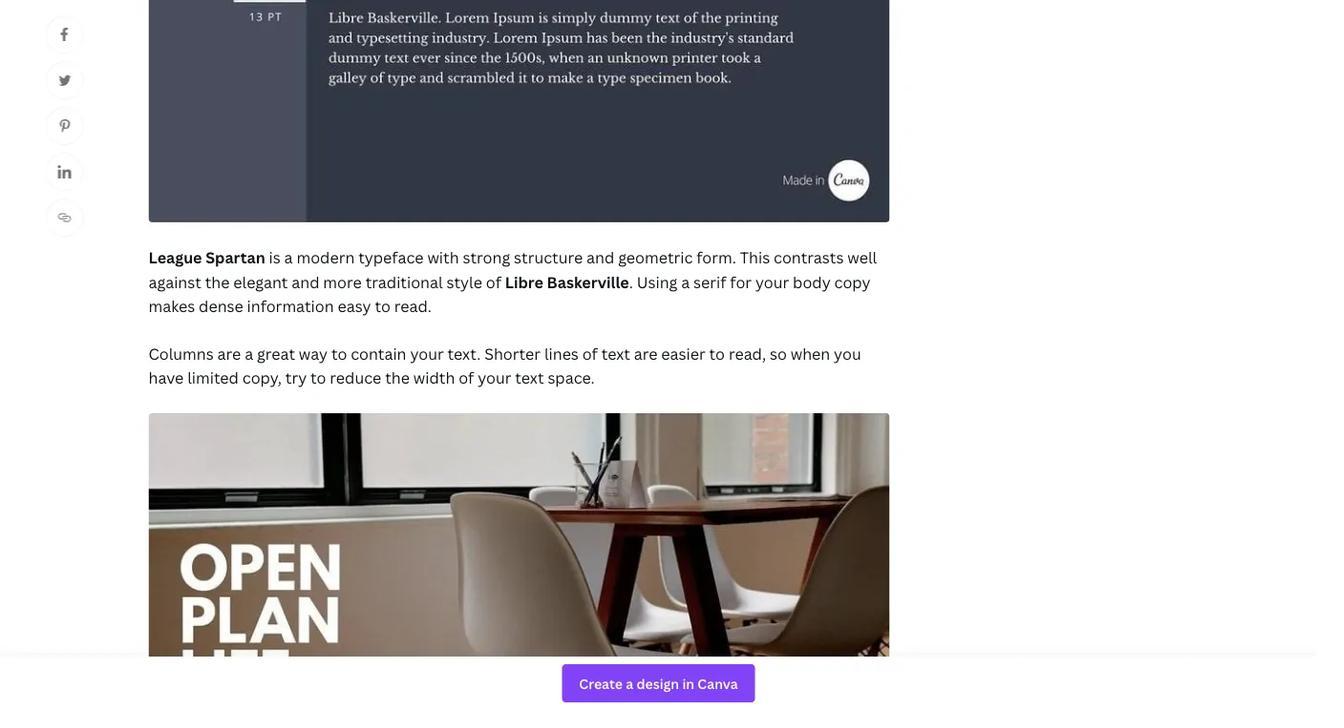 Task type: locate. For each thing, give the bounding box(es) containing it.
of down text.
[[459, 368, 474, 388]]

modern
[[297, 247, 355, 268]]

and up baskerville
[[587, 247, 614, 268]]

when
[[791, 343, 830, 364]]

are up limited
[[217, 343, 241, 364]]

contain
[[351, 343, 406, 364]]

0 vertical spatial the
[[205, 272, 230, 292]]

limited
[[187, 368, 239, 388]]

libre
[[505, 272, 543, 292]]

0 horizontal spatial your
[[410, 343, 444, 364]]

2 horizontal spatial your
[[755, 272, 789, 292]]

2 vertical spatial your
[[478, 368, 511, 388]]

0 vertical spatial your
[[755, 272, 789, 292]]

0 vertical spatial text
[[601, 343, 630, 364]]

1 horizontal spatial are
[[634, 343, 658, 364]]

columns
[[149, 343, 214, 364]]

reduce
[[330, 368, 381, 388]]

0 horizontal spatial the
[[205, 272, 230, 292]]

1 horizontal spatial a
[[284, 247, 293, 268]]

a inside columns are a great way to contain your text. shorter lines of text are easier to read, so when you have limited copy, try to reduce the width of your text space.
[[245, 343, 253, 364]]

1 are from the left
[[217, 343, 241, 364]]

text right lines
[[601, 343, 630, 364]]

serif
[[694, 272, 726, 292]]

easier
[[661, 343, 706, 364]]

geometric
[[618, 247, 693, 268]]

read.
[[394, 296, 432, 317]]

a for easy
[[681, 272, 690, 292]]

0 vertical spatial and
[[587, 247, 614, 268]]

a inside . using a serif for your body copy makes dense information easy to read.
[[681, 272, 690, 292]]

2 vertical spatial a
[[245, 343, 253, 364]]

a left great
[[245, 343, 253, 364]]

contrasts
[[774, 247, 844, 268]]

0 horizontal spatial text
[[515, 368, 544, 388]]

for
[[730, 272, 752, 292]]

well
[[847, 247, 877, 268]]

. using a serif for your body copy makes dense information easy to read.
[[149, 272, 871, 317]]

are left easier
[[634, 343, 658, 364]]

space.
[[548, 368, 595, 388]]

0 vertical spatial of
[[486, 272, 501, 292]]

of inside is a modern typeface with strong structure and geometric form. this contrasts well against the elegant and more traditional style of
[[486, 272, 501, 292]]

1 vertical spatial the
[[385, 368, 410, 388]]

your down shorter
[[478, 368, 511, 388]]

a left serif
[[681, 272, 690, 292]]

your
[[755, 272, 789, 292], [410, 343, 444, 364], [478, 368, 511, 388]]

and up information
[[292, 272, 320, 292]]

1 vertical spatial your
[[410, 343, 444, 364]]

0 vertical spatial a
[[284, 247, 293, 268]]

read,
[[729, 343, 766, 364]]

0 horizontal spatial of
[[459, 368, 474, 388]]

is a modern typeface with strong structure and geometric form. this contrasts well against the elegant and more traditional style of
[[149, 247, 877, 292]]

2 are from the left
[[634, 343, 658, 364]]

1 vertical spatial a
[[681, 272, 690, 292]]

text down shorter
[[515, 368, 544, 388]]

of
[[486, 272, 501, 292], [582, 343, 598, 364], [459, 368, 474, 388]]

1 horizontal spatial the
[[385, 368, 410, 388]]

copy
[[834, 272, 871, 292]]

a for of
[[245, 343, 253, 364]]

makes
[[149, 296, 195, 317]]

0 horizontal spatial are
[[217, 343, 241, 364]]

style
[[446, 272, 482, 292]]

of right lines
[[582, 343, 598, 364]]

the down contain
[[385, 368, 410, 388]]

body
[[793, 272, 831, 292]]

the up dense in the left top of the page
[[205, 272, 230, 292]]

to inside . using a serif for your body copy makes dense information easy to read.
[[375, 296, 390, 317]]

great
[[257, 343, 295, 364]]

of down strong
[[486, 272, 501, 292]]

to right easy
[[375, 296, 390, 317]]

way
[[299, 343, 328, 364]]

0 horizontal spatial a
[[245, 343, 253, 364]]

baskerville
[[547, 272, 629, 292]]

easy
[[338, 296, 371, 317]]

a inside is a modern typeface with strong structure and geometric form. this contrasts well against the elegant and more traditional style of
[[284, 247, 293, 268]]

shorter
[[484, 343, 541, 364]]

your up width
[[410, 343, 444, 364]]

a
[[284, 247, 293, 268], [681, 272, 690, 292], [245, 343, 253, 364]]

1 horizontal spatial of
[[486, 272, 501, 292]]

columns are a great way to contain your text. shorter lines of text are easier to read, so when you have limited copy, try to reduce the width of your text space.
[[149, 343, 861, 388]]

so
[[770, 343, 787, 364]]

the
[[205, 272, 230, 292], [385, 368, 410, 388]]

are
[[217, 343, 241, 364], [634, 343, 658, 364]]

your inside . using a serif for your body copy makes dense information easy to read.
[[755, 272, 789, 292]]

text.
[[448, 343, 481, 364]]

2 horizontal spatial of
[[582, 343, 598, 364]]

elegant
[[233, 272, 288, 292]]

2 horizontal spatial a
[[681, 272, 690, 292]]

a right is
[[284, 247, 293, 268]]

and
[[587, 247, 614, 268], [292, 272, 320, 292]]

0 horizontal spatial and
[[292, 272, 320, 292]]

text
[[601, 343, 630, 364], [515, 368, 544, 388]]

your down this in the right top of the page
[[755, 272, 789, 292]]

strong
[[463, 247, 510, 268]]

to
[[375, 296, 390, 317], [331, 343, 347, 364], [709, 343, 725, 364], [310, 368, 326, 388]]



Task type: describe. For each thing, give the bounding box(es) containing it.
you
[[834, 343, 861, 364]]

to right "way"
[[331, 343, 347, 364]]

information
[[247, 296, 334, 317]]

form.
[[697, 247, 736, 268]]

dense
[[199, 296, 243, 317]]

have
[[149, 368, 184, 388]]

to right try
[[310, 368, 326, 388]]

structure
[[514, 247, 583, 268]]

1 vertical spatial and
[[292, 272, 320, 292]]

2 vertical spatial of
[[459, 368, 474, 388]]

copy,
[[242, 368, 282, 388]]

to left the read,
[[709, 343, 725, 364]]

spartan
[[205, 247, 265, 268]]

is
[[269, 247, 281, 268]]

1 horizontal spatial and
[[587, 247, 614, 268]]

1 vertical spatial of
[[582, 343, 598, 364]]

lines
[[544, 343, 579, 364]]

this
[[740, 247, 770, 268]]

using
[[637, 272, 678, 292]]

more
[[323, 272, 362, 292]]

typeface
[[358, 247, 424, 268]]

traditional
[[365, 272, 443, 292]]

the inside columns are a great way to contain your text. shorter lines of text are easier to read, so when you have limited copy, try to reduce the width of your text space.
[[385, 368, 410, 388]]

libre baskerville
[[505, 272, 629, 292]]

with
[[427, 247, 459, 268]]

1 horizontal spatial your
[[478, 368, 511, 388]]

1 vertical spatial text
[[515, 368, 544, 388]]

league spartan
[[149, 247, 265, 268]]

against
[[149, 272, 201, 292]]

league
[[149, 247, 202, 268]]

.
[[629, 272, 633, 292]]

the inside is a modern typeface with strong structure and geometric form. this contrasts well against the elegant and more traditional style of
[[205, 272, 230, 292]]

width
[[413, 368, 455, 388]]

1 horizontal spatial text
[[601, 343, 630, 364]]

try
[[285, 368, 307, 388]]



Task type: vqa. For each thing, say whether or not it's contained in the screenshot.
the top classmate
no



